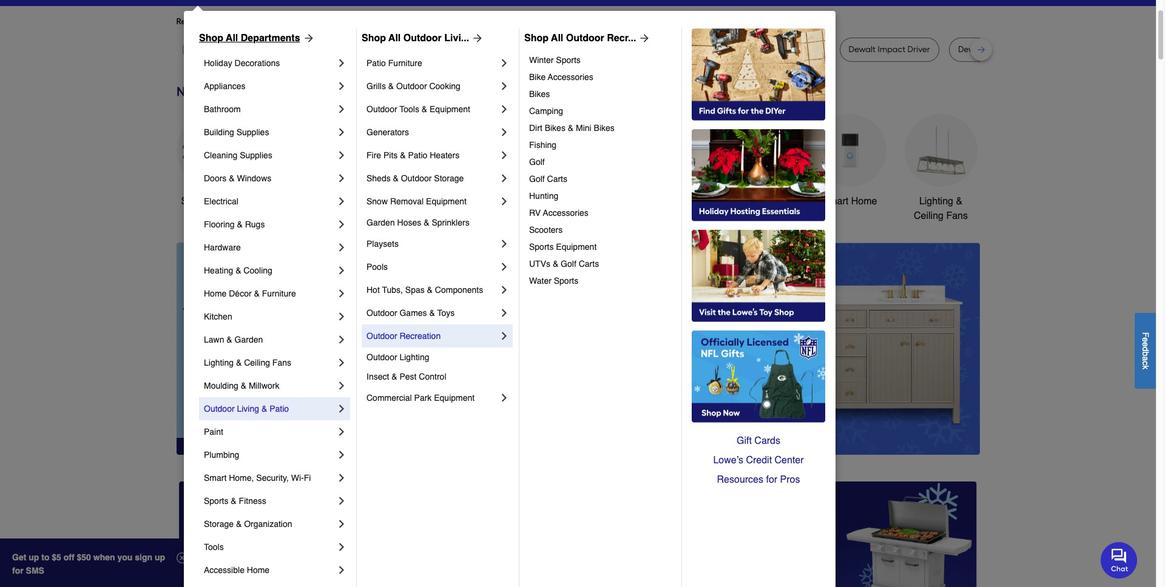 Task type: describe. For each thing, give the bounding box(es) containing it.
chevron right image for hot tubs, spas & components
[[498, 284, 511, 296]]

shop
[[181, 196, 204, 207]]

outdoor living & patio
[[204, 404, 289, 414]]

holiday hosting essentials. image
[[692, 129, 826, 222]]

playsets
[[367, 239, 399, 249]]

scroll to item #4 image
[[712, 433, 741, 438]]

mini
[[576, 123, 592, 133]]

garden hoses & sprinklers
[[367, 218, 470, 228]]

outdoor lighting
[[367, 353, 430, 362]]

chevron right image for bathroom
[[336, 103, 348, 115]]

f
[[1141, 332, 1151, 337]]

shop all deals link
[[176, 114, 249, 209]]

sports up the bike accessories
[[556, 55, 581, 65]]

dewalt drill
[[697, 44, 741, 55]]

camping
[[529, 106, 563, 116]]

heating & cooling
[[204, 266, 272, 276]]

windows
[[237, 174, 272, 183]]

sports equipment
[[529, 242, 597, 252]]

patio for outdoor living & patio
[[270, 404, 289, 414]]

outdoor recreation
[[367, 331, 441, 341]]

smart home
[[823, 196, 877, 207]]

chevron right image for plumbing
[[336, 449, 348, 461]]

$50
[[77, 553, 91, 563]]

utvs & golf carts
[[529, 259, 599, 269]]

winter
[[529, 55, 554, 65]]

home,
[[229, 474, 254, 483]]

hot tubs, spas & components
[[367, 285, 483, 295]]

heaters
[[430, 151, 460, 160]]

chevron right image for outdoor living & patio
[[336, 403, 348, 415]]

chevron right image for building supplies
[[336, 126, 348, 138]]

playsets link
[[367, 233, 498, 256]]

officially licensed n f l gifts. shop now. image
[[692, 331, 826, 423]]

sports & fitness link
[[204, 490, 336, 513]]

cards
[[755, 436, 781, 447]]

up to 40 percent off select vanities. plus get free local delivery on select vanities. image
[[392, 243, 980, 455]]

all for shop all departments
[[226, 33, 238, 44]]

0 horizontal spatial bathroom link
[[204, 98, 336, 121]]

outdoor down moulding
[[204, 404, 235, 414]]

chevron right image for cleaning supplies
[[336, 149, 348, 161]]

hardware
[[204, 243, 241, 253]]

home décor & furniture link
[[204, 282, 336, 305]]

get
[[12, 553, 26, 563]]

0 vertical spatial fans
[[947, 211, 968, 222]]

snow removal equipment
[[367, 197, 467, 206]]

outdoor up drill bit set
[[566, 33, 605, 44]]

chevron right image for accessible home
[[336, 565, 348, 577]]

supplies for cleaning supplies
[[240, 151, 272, 160]]

paint link
[[204, 421, 336, 444]]

golf carts
[[529, 174, 568, 184]]

recommended searches for you heading
[[176, 16, 980, 28]]

park
[[414, 393, 432, 403]]

faucets
[[577, 196, 612, 207]]

1 vertical spatial fans
[[272, 358, 291, 368]]

scroll to item #5 element
[[741, 432, 772, 439]]

arrow right image for shop all outdoor livi...
[[469, 32, 484, 44]]

storage & organization
[[204, 520, 292, 529]]

chevron right image for flooring & rugs
[[336, 219, 348, 231]]

garden hoses & sprinklers link
[[367, 213, 511, 233]]

chevron right image for kitchen
[[336, 311, 348, 323]]

arrow right image inside shop all departments link
[[300, 32, 315, 44]]

chevron right image for outdoor tools & equipment
[[498, 103, 511, 115]]

bike accessories
[[529, 72, 594, 82]]

smart for smart home, security, wi-fi
[[204, 474, 227, 483]]

generators link
[[367, 121, 498, 144]]

1 vertical spatial arrow right image
[[958, 349, 970, 361]]

get up to $5 off $50 when you sign up for sms
[[12, 553, 165, 576]]

doors
[[204, 174, 227, 183]]

sheds & outdoor storage
[[367, 174, 464, 183]]

scroll to item #3 image
[[682, 433, 712, 438]]

bit for dewalt drill bit set
[[1004, 44, 1014, 55]]

bikes link
[[529, 86, 673, 103]]

chevron right image for pools
[[498, 261, 511, 273]]

hunting link
[[529, 188, 673, 205]]

electrical link
[[204, 190, 336, 213]]

chevron right image for home décor & furniture
[[336, 288, 348, 300]]

doors & windows
[[204, 174, 272, 183]]

0 vertical spatial outdoor tools & equipment
[[367, 104, 470, 114]]

shop all departments link
[[199, 31, 315, 46]]

golf inside "utvs & golf carts" link
[[561, 259, 577, 269]]

chevron right image for holiday decorations
[[336, 57, 348, 69]]

drill bit set
[[576, 44, 617, 55]]

bit for impact driver bit
[[538, 44, 548, 55]]

0 horizontal spatial lighting
[[204, 358, 234, 368]]

sports equipment link
[[529, 239, 673, 256]]

get up to 2 free select tools or batteries when you buy 1 with select purchases. image
[[179, 482, 432, 588]]

tools inside outdoor tools & equipment
[[671, 196, 694, 207]]

resources for pros link
[[692, 470, 826, 490]]

f e e d b a c k
[[1141, 332, 1151, 370]]

cooling
[[244, 266, 272, 276]]

0 horizontal spatial outdoor tools & equipment link
[[367, 98, 498, 121]]

garden inside 'link'
[[367, 218, 395, 228]]

all for shop all outdoor livi...
[[389, 33, 401, 44]]

millwork
[[249, 381, 280, 391]]

dirt bikes & mini bikes link
[[529, 120, 673, 137]]

kitchen for kitchen
[[204, 312, 232, 322]]

off
[[64, 553, 74, 563]]

storage inside storage & organization link
[[204, 520, 234, 529]]

0 horizontal spatial furniture
[[262, 289, 296, 299]]

hot
[[367, 285, 380, 295]]

sheds & outdoor storage link
[[367, 167, 498, 190]]

lighting inside outdoor lighting link
[[400, 353, 430, 362]]

dewalt for dewalt drill
[[697, 44, 724, 55]]

rugs
[[245, 220, 265, 229]]

chevron right image for grills & outdoor cooking
[[498, 80, 511, 92]]

patio for fire pits & patio heaters
[[408, 151, 428, 160]]

drill for dewalt drill bit set
[[988, 44, 1002, 55]]

outdoor up insect
[[367, 353, 397, 362]]

kitchen faucets
[[542, 196, 612, 207]]

chevron right image for hardware
[[336, 242, 348, 254]]

1 horizontal spatial carts
[[579, 259, 599, 269]]

for right suggestions
[[382, 16, 393, 27]]

water sports link
[[529, 273, 673, 290]]

impact for impact driver
[[769, 44, 796, 55]]

fishing link
[[529, 137, 673, 154]]

sports up utvs
[[529, 242, 554, 252]]

drill for dewalt drill bit
[[348, 44, 363, 55]]

insect & pest control link
[[367, 367, 511, 387]]

accessible home link
[[204, 559, 336, 582]]

for left pros
[[766, 475, 778, 486]]

fishing
[[529, 140, 557, 150]]

golf for golf carts
[[529, 174, 545, 184]]

gift cards link
[[692, 432, 826, 451]]

3 impact from the left
[[878, 44, 906, 55]]

0 vertical spatial patio
[[367, 58, 386, 68]]

outdoor down grills
[[367, 104, 397, 114]]

0 horizontal spatial ceiling
[[244, 358, 270, 368]]

suggestions
[[332, 16, 380, 27]]

cleaning
[[204, 151, 238, 160]]

bit for dewalt drill bit
[[365, 44, 375, 55]]

for up departments
[[274, 16, 285, 27]]

outdoor living & patio link
[[204, 398, 336, 421]]

building supplies
[[204, 127, 269, 137]]

rv accessories
[[529, 208, 589, 218]]

patio furniture
[[367, 58, 422, 68]]

you for more suggestions for you
[[395, 16, 409, 27]]

supplies for building supplies
[[237, 127, 269, 137]]

1 vertical spatial tools link
[[204, 536, 336, 559]]

appliances
[[204, 81, 246, 91]]

outdoor games & toys link
[[367, 302, 498, 325]]

c
[[1141, 361, 1151, 365]]

$5
[[52, 553, 61, 563]]

chevron right image for snow removal equipment
[[498, 195, 511, 208]]

chevron right image for generators
[[498, 126, 511, 138]]

1 e from the top
[[1141, 337, 1151, 342]]

utvs & golf carts link
[[529, 256, 673, 273]]

winter sports link
[[529, 52, 673, 69]]

arrow left image
[[402, 349, 414, 361]]

bikes up fishing link on the top
[[594, 123, 615, 133]]

components
[[435, 285, 483, 295]]

searches
[[237, 16, 272, 27]]

décor
[[229, 289, 252, 299]]

f e e d b a c k button
[[1135, 313, 1157, 389]]

moulding & millwork
[[204, 381, 280, 391]]

find gifts for the diyer. image
[[692, 29, 826, 121]]

outdoor down patio furniture
[[396, 81, 427, 91]]

chat invite button image
[[1101, 542, 1138, 579]]

lowe's credit center
[[714, 455, 804, 466]]

heating & cooling link
[[204, 259, 336, 282]]

moulding
[[204, 381, 238, 391]]

games
[[400, 308, 427, 318]]

sports down utvs & golf carts
[[554, 276, 579, 286]]

1 vertical spatial bathroom
[[738, 196, 780, 207]]

snow removal equipment link
[[367, 190, 498, 213]]

snow
[[367, 197, 388, 206]]

chevron right image for outdoor recreation
[[498, 330, 511, 342]]

all for shop all outdoor recr...
[[551, 33, 564, 44]]

accessories for rv accessories
[[543, 208, 589, 218]]

heating
[[204, 266, 233, 276]]

2 e from the top
[[1141, 342, 1151, 347]]

bikes down bike
[[529, 89, 550, 99]]

chevron right image for sports & fitness
[[336, 495, 348, 508]]

for inside the get up to $5 off $50 when you sign up for sms
[[12, 566, 23, 576]]

sheds
[[367, 174, 391, 183]]



Task type: locate. For each thing, give the bounding box(es) containing it.
impact driver bit
[[484, 44, 548, 55]]

0 vertical spatial accessories
[[548, 72, 594, 82]]

furniture up kitchen 'link'
[[262, 289, 296, 299]]

0 vertical spatial supplies
[[237, 127, 269, 137]]

3 drill from the left
[[726, 44, 741, 55]]

livi...
[[445, 33, 469, 44]]

0 horizontal spatial garden
[[235, 335, 263, 345]]

arrow right image
[[469, 32, 484, 44], [636, 32, 651, 44]]

1 horizontal spatial arrow right image
[[636, 32, 651, 44]]

decorations down shop all departments link on the top
[[235, 58, 280, 68]]

1 vertical spatial outdoor tools & equipment
[[633, 196, 703, 222]]

kitchen inside 'link'
[[204, 312, 232, 322]]

recommended searches for you
[[176, 16, 301, 27]]

tools link
[[358, 114, 431, 209], [204, 536, 336, 559]]

equipment
[[430, 104, 470, 114], [426, 197, 467, 206], [645, 211, 691, 222], [556, 242, 597, 252], [434, 393, 475, 403]]

accessories
[[548, 72, 594, 82], [543, 208, 589, 218]]

flooring & rugs
[[204, 220, 265, 229]]

chevron right image for commercial park equipment
[[498, 392, 511, 404]]

lowe's credit center link
[[692, 451, 826, 470]]

all right "shop"
[[206, 196, 217, 207]]

0 horizontal spatial home
[[204, 289, 227, 299]]

2 driver from the left
[[798, 44, 821, 55]]

2 you from the left
[[395, 16, 409, 27]]

impact driver
[[769, 44, 821, 55]]

chevron right image for patio furniture
[[498, 57, 511, 69]]

fire
[[367, 151, 381, 160]]

1 dewalt from the left
[[319, 44, 346, 55]]

1 horizontal spatial outdoor tools & equipment
[[633, 196, 703, 222]]

shop for shop all departments
[[199, 33, 223, 44]]

chevron right image
[[336, 57, 348, 69], [498, 57, 511, 69], [498, 80, 511, 92], [336, 103, 348, 115], [498, 103, 511, 115], [336, 126, 348, 138], [336, 195, 348, 208], [498, 195, 511, 208], [336, 219, 348, 231], [498, 238, 511, 250], [336, 242, 348, 254], [498, 261, 511, 273], [336, 265, 348, 277], [498, 284, 511, 296], [336, 288, 348, 300], [498, 307, 511, 319], [336, 357, 348, 369], [336, 380, 348, 392], [336, 426, 348, 438], [336, 449, 348, 461], [336, 472, 348, 484], [336, 518, 348, 531], [336, 542, 348, 554]]

visit the lowe's toy shop. image
[[692, 230, 826, 322]]

2 up from the left
[[155, 553, 165, 563]]

2 vertical spatial golf
[[561, 259, 577, 269]]

1 you from the left
[[287, 16, 301, 27]]

outdoor up outdoor lighting
[[367, 331, 397, 341]]

1 vertical spatial decorations
[[460, 211, 512, 222]]

furniture up grills & outdoor cooking
[[388, 58, 422, 68]]

scooters
[[529, 225, 563, 235]]

supplies up cleaning supplies
[[237, 127, 269, 137]]

storage
[[434, 174, 464, 183], [204, 520, 234, 529]]

2 horizontal spatial home
[[852, 196, 877, 207]]

3 shop from the left
[[525, 33, 549, 44]]

shop down recommended
[[199, 33, 223, 44]]

2 dewalt from the left
[[697, 44, 724, 55]]

decorations inside christmas decorations link
[[460, 211, 512, 222]]

smart
[[823, 196, 849, 207], [204, 474, 227, 483]]

hot tubs, spas & components link
[[367, 279, 498, 302]]

0 horizontal spatial outdoor tools & equipment
[[367, 104, 470, 114]]

1 set from the left
[[605, 44, 617, 55]]

you
[[287, 16, 301, 27], [395, 16, 409, 27]]

chevron right image for smart home, security, wi-fi
[[336, 472, 348, 484]]

garden down kitchen 'link'
[[235, 335, 263, 345]]

1 horizontal spatial up
[[155, 553, 165, 563]]

chevron right image for outdoor games & toys
[[498, 307, 511, 319]]

storage down heaters
[[434, 174, 464, 183]]

3 bit from the left
[[593, 44, 602, 55]]

1 horizontal spatial outdoor tools & equipment link
[[632, 114, 705, 223]]

patio up paint link
[[270, 404, 289, 414]]

0 vertical spatial ceiling
[[914, 211, 944, 222]]

center
[[775, 455, 804, 466]]

1 horizontal spatial ceiling
[[914, 211, 944, 222]]

1 horizontal spatial set
[[1016, 44, 1028, 55]]

accessories down kitchen faucets
[[543, 208, 589, 218]]

0 horizontal spatial smart
[[204, 474, 227, 483]]

ceiling inside lighting & ceiling fans
[[914, 211, 944, 222]]

up
[[29, 553, 39, 563], [155, 553, 165, 563]]

scooters link
[[529, 222, 673, 239]]

commercial park equipment link
[[367, 387, 498, 410]]

1 vertical spatial golf
[[529, 174, 545, 184]]

0 horizontal spatial arrow right image
[[469, 32, 484, 44]]

chevron right image for playsets
[[498, 238, 511, 250]]

0 vertical spatial tools link
[[358, 114, 431, 209]]

bikes
[[529, 89, 550, 99], [545, 123, 566, 133], [594, 123, 615, 133]]

shop all deals
[[181, 196, 244, 207]]

driver
[[514, 44, 536, 55], [798, 44, 821, 55], [908, 44, 931, 55]]

0 horizontal spatial up
[[29, 553, 39, 563]]

golf down sports equipment
[[561, 259, 577, 269]]

1 horizontal spatial lighting & ceiling fans link
[[905, 114, 978, 223]]

patio up grills
[[367, 58, 386, 68]]

you left more
[[287, 16, 301, 27]]

1 horizontal spatial driver
[[798, 44, 821, 55]]

chevron right image for sheds & outdoor storage
[[498, 172, 511, 185]]

2 vertical spatial home
[[247, 566, 270, 576]]

1 vertical spatial home
[[204, 289, 227, 299]]

dewalt for dewalt drill bit set
[[959, 44, 986, 55]]

4 bit from the left
[[1004, 44, 1014, 55]]

chevron right image for paint
[[336, 426, 348, 438]]

golf inside golf link
[[529, 157, 545, 167]]

removal
[[390, 197, 424, 206]]

0 vertical spatial lighting & ceiling fans
[[914, 196, 968, 222]]

shop these last-minute gifts. $99 or less. quantities are limited and won't last. image
[[176, 243, 372, 455]]

0 vertical spatial storage
[[434, 174, 464, 183]]

1 horizontal spatial tools link
[[358, 114, 431, 209]]

0 horizontal spatial driver
[[514, 44, 536, 55]]

all inside shop all outdoor livi... link
[[389, 33, 401, 44]]

0 vertical spatial bathroom
[[204, 104, 241, 114]]

2 bit from the left
[[538, 44, 548, 55]]

smart home, security, wi-fi link
[[204, 467, 336, 490]]

all inside shop all deals 'link'
[[206, 196, 217, 207]]

storage down the sports & fitness on the left bottom
[[204, 520, 234, 529]]

decorations for christmas
[[460, 211, 512, 222]]

home inside 'link'
[[247, 566, 270, 576]]

carts down sports equipment link
[[579, 259, 599, 269]]

shop all outdoor recr...
[[525, 33, 636, 44]]

scroll to item #2 image
[[653, 433, 682, 438]]

grills & outdoor cooking link
[[367, 75, 498, 98]]

0 horizontal spatial shop
[[199, 33, 223, 44]]

outdoor down golf carts link
[[633, 196, 668, 207]]

recommended
[[176, 16, 235, 27]]

more suggestions for you
[[311, 16, 409, 27]]

e up "d"
[[1141, 337, 1151, 342]]

chevron right image for moulding & millwork
[[336, 380, 348, 392]]

0 vertical spatial furniture
[[388, 58, 422, 68]]

christmas decorations
[[460, 196, 512, 222]]

chevron right image for lawn & garden
[[336, 334, 348, 346]]

0 horizontal spatial patio
[[270, 404, 289, 414]]

recreation
[[400, 331, 441, 341]]

garden
[[367, 218, 395, 228], [235, 335, 263, 345]]

cleaning supplies
[[204, 151, 272, 160]]

bike accessories link
[[529, 69, 673, 86]]

carts up hunting
[[547, 174, 568, 184]]

1 vertical spatial ceiling
[[244, 358, 270, 368]]

None search field
[[452, 0, 784, 8]]

0 horizontal spatial lighting & ceiling fans
[[204, 358, 291, 368]]

outdoor up "patio furniture" link
[[404, 33, 442, 44]]

more suggestions for you link
[[311, 16, 419, 28]]

0 horizontal spatial bathroom
[[204, 104, 241, 114]]

0 horizontal spatial set
[[605, 44, 617, 55]]

chevron right image for electrical
[[336, 195, 348, 208]]

1 horizontal spatial garden
[[367, 218, 395, 228]]

resources for pros
[[717, 475, 800, 486]]

0 vertical spatial carts
[[547, 174, 568, 184]]

storage inside sheds & outdoor storage link
[[434, 174, 464, 183]]

0 vertical spatial smart
[[823, 196, 849, 207]]

0 horizontal spatial lighting & ceiling fans link
[[204, 352, 336, 375]]

1 horizontal spatial fans
[[947, 211, 968, 222]]

to
[[41, 553, 49, 563]]

patio up sheds & outdoor storage at the left
[[408, 151, 428, 160]]

sports & fitness
[[204, 497, 266, 506]]

holiday decorations link
[[204, 52, 336, 75]]

0 vertical spatial arrow right image
[[300, 32, 315, 44]]

1 horizontal spatial arrow right image
[[958, 349, 970, 361]]

for
[[274, 16, 285, 27], [382, 16, 393, 27], [766, 475, 778, 486], [12, 566, 23, 576]]

2 drill from the left
[[576, 44, 591, 55]]

1 shop from the left
[[199, 33, 223, 44]]

home inside "link"
[[852, 196, 877, 207]]

lawn
[[204, 335, 224, 345]]

kitchen up rv accessories
[[542, 196, 575, 207]]

1 vertical spatial smart
[[204, 474, 227, 483]]

departments
[[241, 33, 300, 44]]

home for accessible home
[[247, 566, 270, 576]]

supplies
[[237, 127, 269, 137], [240, 151, 272, 160]]

arrow right image inside "shop all outdoor recr..." link
[[636, 32, 651, 44]]

chevron right image for fire pits & patio heaters
[[498, 149, 511, 161]]

lighting & ceiling fans link
[[905, 114, 978, 223], [204, 352, 336, 375]]

arrow right image inside shop all outdoor livi... link
[[469, 32, 484, 44]]

0 vertical spatial home
[[852, 196, 877, 207]]

shop down the more suggestions for you link
[[362, 33, 386, 44]]

chevron right image for tools
[[336, 542, 348, 554]]

3 driver from the left
[[908, 44, 931, 55]]

you for recommended searches for you
[[287, 16, 301, 27]]

organization
[[244, 520, 292, 529]]

1 arrow right image from the left
[[469, 32, 484, 44]]

0 horizontal spatial kitchen
[[204, 312, 232, 322]]

1 horizontal spatial patio
[[367, 58, 386, 68]]

1 vertical spatial supplies
[[240, 151, 272, 160]]

smart for smart home
[[823, 196, 849, 207]]

accessories for bike accessories
[[548, 72, 594, 82]]

1 horizontal spatial you
[[395, 16, 409, 27]]

0 vertical spatial lighting & ceiling fans link
[[905, 114, 978, 223]]

1 horizontal spatial lighting
[[400, 353, 430, 362]]

0 vertical spatial golf
[[529, 157, 545, 167]]

2 horizontal spatial shop
[[525, 33, 549, 44]]

0 horizontal spatial fans
[[272, 358, 291, 368]]

chevron right image for lighting & ceiling fans
[[336, 357, 348, 369]]

water
[[529, 276, 552, 286]]

kitchen up lawn
[[204, 312, 232, 322]]

fire pits & patio heaters link
[[367, 144, 498, 167]]

up left to
[[29, 553, 39, 563]]

fitness
[[239, 497, 266, 506]]

pools
[[367, 262, 388, 272]]

credit
[[746, 455, 772, 466]]

1 vertical spatial kitchen
[[204, 312, 232, 322]]

3 dewalt from the left
[[849, 44, 876, 55]]

chevron right image for heating & cooling
[[336, 265, 348, 277]]

you up "shop all outdoor livi..."
[[395, 16, 409, 27]]

1 horizontal spatial storage
[[434, 174, 464, 183]]

0 horizontal spatial carts
[[547, 174, 568, 184]]

smart home, security, wi-fi
[[204, 474, 311, 483]]

1 horizontal spatial decorations
[[460, 211, 512, 222]]

all up patio furniture
[[389, 33, 401, 44]]

all down recommended searches for you
[[226, 33, 238, 44]]

ceiling
[[914, 211, 944, 222], [244, 358, 270, 368]]

1 drill from the left
[[348, 44, 363, 55]]

0 vertical spatial kitchen
[[542, 196, 575, 207]]

arrow right image up winter sports link
[[636, 32, 651, 44]]

0 horizontal spatial impact
[[484, 44, 512, 55]]

drill for dewalt drill
[[726, 44, 741, 55]]

chevron right image for appliances
[[336, 80, 348, 92]]

outdoor up snow removal equipment
[[401, 174, 432, 183]]

decorations down christmas
[[460, 211, 512, 222]]

shop for shop all outdoor recr...
[[525, 33, 549, 44]]

gift
[[737, 436, 752, 447]]

golf inside golf carts link
[[529, 174, 545, 184]]

plumbing link
[[204, 444, 336, 467]]

set
[[605, 44, 617, 55], [1016, 44, 1028, 55]]

rv
[[529, 208, 541, 218]]

smart inside smart home, security, wi-fi link
[[204, 474, 227, 483]]

kitchen for kitchen faucets
[[542, 196, 575, 207]]

all for shop all deals
[[206, 196, 217, 207]]

golf up hunting
[[529, 174, 545, 184]]

1 horizontal spatial kitchen
[[542, 196, 575, 207]]

1 impact from the left
[[484, 44, 512, 55]]

supplies up windows at the top
[[240, 151, 272, 160]]

bikes down camping
[[545, 123, 566, 133]]

recr...
[[607, 33, 636, 44]]

1 vertical spatial accessories
[[543, 208, 589, 218]]

outdoor down hot
[[367, 308, 397, 318]]

cooking
[[429, 81, 461, 91]]

0 horizontal spatial decorations
[[235, 58, 280, 68]]

0 vertical spatial garden
[[367, 218, 395, 228]]

for down get
[[12, 566, 23, 576]]

arrow right image up "patio furniture" link
[[469, 32, 484, 44]]

2 horizontal spatial driver
[[908, 44, 931, 55]]

living
[[237, 404, 259, 414]]

sports left fitness
[[204, 497, 229, 506]]

1 horizontal spatial furniture
[[388, 58, 422, 68]]

shop all departments
[[199, 33, 300, 44]]

0 horizontal spatial storage
[[204, 520, 234, 529]]

garden up playsets
[[367, 218, 395, 228]]

shop
[[199, 33, 223, 44], [362, 33, 386, 44], [525, 33, 549, 44]]

arrow right image for shop all outdoor recr...
[[636, 32, 651, 44]]

up to 35 percent off select small appliances. image
[[452, 482, 705, 588]]

1 vertical spatial storage
[[204, 520, 234, 529]]

impact for impact driver bit
[[484, 44, 512, 55]]

e up b
[[1141, 342, 1151, 347]]

1 vertical spatial lighting & ceiling fans
[[204, 358, 291, 368]]

home for smart home
[[852, 196, 877, 207]]

shop for shop all outdoor livi...
[[362, 33, 386, 44]]

1 vertical spatial garden
[[235, 335, 263, 345]]

dewalt for dewalt drill bit
[[319, 44, 346, 55]]

up right sign
[[155, 553, 165, 563]]

2 horizontal spatial patio
[[408, 151, 428, 160]]

4 dewalt from the left
[[959, 44, 986, 55]]

1 bit from the left
[[365, 44, 375, 55]]

up to 30 percent off select grills and accessories. image
[[724, 482, 978, 588]]

spas
[[405, 285, 425, 295]]

pest
[[400, 372, 417, 382]]

all inside shop all departments link
[[226, 33, 238, 44]]

b
[[1141, 352, 1151, 356]]

sms
[[26, 566, 44, 576]]

2 horizontal spatial impact
[[878, 44, 906, 55]]

chevron right image for doors & windows
[[336, 172, 348, 185]]

1 horizontal spatial lighting & ceiling fans
[[914, 196, 968, 222]]

golf for golf
[[529, 157, 545, 167]]

chevron right image for storage & organization
[[336, 518, 348, 531]]

decorations inside holiday decorations 'link'
[[235, 58, 280, 68]]

0 horizontal spatial arrow right image
[[300, 32, 315, 44]]

1 vertical spatial carts
[[579, 259, 599, 269]]

1 horizontal spatial bathroom
[[738, 196, 780, 207]]

sign
[[135, 553, 152, 563]]

2 shop from the left
[[362, 33, 386, 44]]

2 arrow right image from the left
[[636, 32, 651, 44]]

accessories down winter sports
[[548, 72, 594, 82]]

decorations for holiday
[[235, 58, 280, 68]]

1 horizontal spatial shop
[[362, 33, 386, 44]]

2 vertical spatial patio
[[270, 404, 289, 414]]

1 vertical spatial furniture
[[262, 289, 296, 299]]

0 horizontal spatial you
[[287, 16, 301, 27]]

2 horizontal spatial lighting
[[920, 196, 954, 207]]

dewalt for dewalt impact driver
[[849, 44, 876, 55]]

you
[[117, 553, 133, 563]]

1 horizontal spatial impact
[[769, 44, 796, 55]]

chevron right image
[[336, 80, 348, 92], [498, 126, 511, 138], [336, 149, 348, 161], [498, 149, 511, 161], [336, 172, 348, 185], [498, 172, 511, 185], [336, 311, 348, 323], [498, 330, 511, 342], [336, 334, 348, 346], [498, 392, 511, 404], [336, 403, 348, 415], [336, 495, 348, 508], [336, 565, 348, 577]]

1 horizontal spatial smart
[[823, 196, 849, 207]]

arrow right image
[[300, 32, 315, 44], [958, 349, 970, 361]]

hardware link
[[204, 236, 336, 259]]

utvs
[[529, 259, 551, 269]]

kitchen faucets link
[[541, 114, 613, 209]]

christmas decorations link
[[450, 114, 522, 223]]

1 up from the left
[[29, 553, 39, 563]]

paint
[[204, 427, 223, 437]]

2 set from the left
[[1016, 44, 1028, 55]]

golf down the fishing
[[529, 157, 545, 167]]

k
[[1141, 365, 1151, 370]]

all inside "shop all outdoor recr..." link
[[551, 33, 564, 44]]

1 horizontal spatial bathroom link
[[723, 114, 796, 209]]

4 drill from the left
[[988, 44, 1002, 55]]

0 vertical spatial decorations
[[235, 58, 280, 68]]

driver for impact driver bit
[[514, 44, 536, 55]]

1 vertical spatial lighting & ceiling fans link
[[204, 352, 336, 375]]

2 impact from the left
[[769, 44, 796, 55]]

shop all outdoor livi...
[[362, 33, 469, 44]]

commercial
[[367, 393, 412, 403]]

all up winter sports
[[551, 33, 564, 44]]

furniture
[[388, 58, 422, 68], [262, 289, 296, 299]]

new deals every day during 25 days of deals image
[[176, 81, 980, 102]]

1 driver from the left
[[514, 44, 536, 55]]

driver for impact driver
[[798, 44, 821, 55]]

shop up winter
[[525, 33, 549, 44]]

smart inside smart home "link"
[[823, 196, 849, 207]]

dewalt drill bit
[[319, 44, 375, 55]]



Task type: vqa. For each thing, say whether or not it's contained in the screenshot.
impact driver
yes



